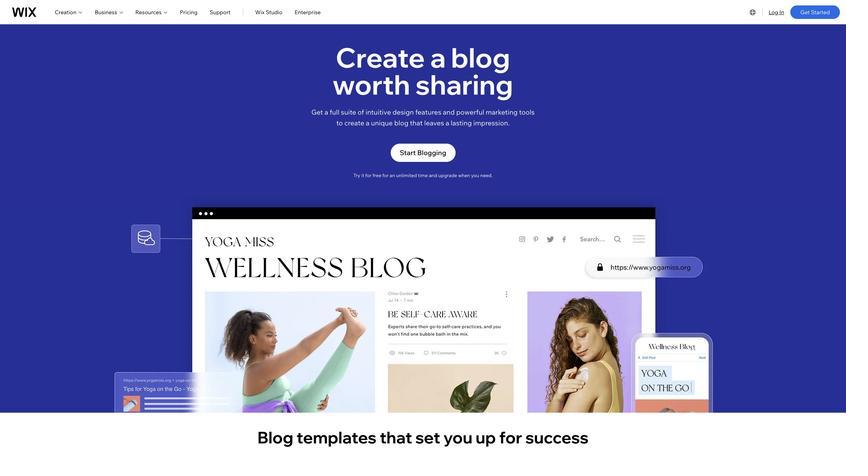 Task type: describe. For each thing, give the bounding box(es) containing it.
wix
[[255, 9, 265, 15]]

blog
[[258, 427, 294, 447]]

enterprise
[[295, 9, 321, 15]]

resources button
[[135, 8, 168, 16]]

support
[[210, 9, 231, 15]]

creation
[[55, 9, 77, 15]]

business
[[95, 9, 117, 15]]

get a full suite of intuitive design features and powerful marketing tools to create a unique blog that leaves a lasting impression.
[[312, 108, 535, 127]]

marketing
[[486, 108, 518, 116]]

create
[[336, 40, 425, 74]]

0 vertical spatial you
[[472, 172, 480, 178]]

resources
[[135, 9, 162, 15]]

intuitive
[[366, 108, 391, 116]]

pricing link
[[180, 8, 198, 16]]

started
[[812, 9, 831, 15]]

start blogging
[[400, 148, 447, 157]]

that inside the get a full suite of intuitive design features and powerful marketing tools to create a unique blog that leaves a lasting impression.
[[410, 119, 423, 127]]

sharing
[[416, 67, 514, 101]]

business button
[[95, 8, 123, 16]]

time
[[418, 172, 428, 178]]

powerful
[[457, 108, 485, 116]]

free
[[373, 172, 382, 178]]

blog inside the get a full suite of intuitive design features and powerful marketing tools to create a unique blog that leaves a lasting impression.
[[395, 119, 409, 127]]

language selector, english selected image
[[749, 8, 757, 16]]

try
[[354, 172, 361, 178]]

full
[[330, 108, 340, 116]]

of
[[358, 108, 364, 116]]

homepage of a yoga blog. company name: yoga miss. homepage shows 3 articles: favourite yoga poses, self care and skincare. there is also an article shown on a phone screen: yoga on the go. there are images of a woman stretching, lifestyle products and a woman applying moisturizer. image
[[0, 197, 847, 413]]

design
[[393, 108, 414, 116]]

1 vertical spatial you
[[444, 427, 473, 447]]

get for get started
[[801, 9, 810, 15]]

blog templates that set you up for success
[[258, 427, 589, 447]]

get started link
[[791, 5, 841, 19]]

blogging
[[418, 148, 447, 157]]

wix studio link
[[255, 8, 283, 16]]

and for time
[[429, 172, 438, 178]]



Task type: vqa. For each thing, say whether or not it's contained in the screenshot.
add
no



Task type: locate. For each thing, give the bounding box(es) containing it.
unique
[[371, 119, 393, 127]]

suite
[[341, 108, 356, 116]]

support link
[[210, 8, 231, 16]]

when
[[459, 172, 470, 178]]

0 vertical spatial and
[[443, 108, 455, 116]]

1 vertical spatial that
[[380, 427, 413, 447]]

an
[[390, 172, 395, 178]]

studio
[[266, 9, 283, 15]]

get started
[[801, 9, 831, 15]]

and up lasting
[[443, 108, 455, 116]]

that left set
[[380, 427, 413, 447]]

log in link
[[769, 8, 785, 16]]

and
[[443, 108, 455, 116], [429, 172, 438, 178]]

it
[[362, 172, 365, 178]]

wix studio
[[255, 9, 283, 15]]

0 horizontal spatial for
[[366, 172, 372, 178]]

worth sharing
[[333, 67, 514, 101]]

impression.
[[474, 119, 510, 127]]

get left full
[[312, 108, 323, 116]]

that down features
[[410, 119, 423, 127]]

leaves
[[425, 119, 444, 127]]

pricing
[[180, 9, 198, 15]]

for right up
[[500, 427, 523, 447]]

lasting
[[451, 119, 472, 127]]

1 vertical spatial get
[[312, 108, 323, 116]]

for
[[366, 172, 372, 178], [383, 172, 389, 178], [500, 427, 523, 447]]

start
[[400, 148, 416, 157]]

1 horizontal spatial and
[[443, 108, 455, 116]]

templates
[[297, 427, 377, 447]]

get
[[801, 9, 810, 15], [312, 108, 323, 116]]

blog
[[451, 40, 511, 74], [395, 119, 409, 127]]

set
[[416, 427, 441, 447]]

a
[[431, 40, 446, 74], [325, 108, 328, 116], [366, 119, 370, 127], [446, 119, 450, 127]]

0 vertical spatial that
[[410, 119, 423, 127]]

worth
[[333, 67, 411, 101]]

0 horizontal spatial get
[[312, 108, 323, 116]]

try it for free for an unlimited time and upgrade when you need.
[[354, 172, 493, 178]]

2 horizontal spatial for
[[500, 427, 523, 447]]

you right when
[[472, 172, 480, 178]]

you left up
[[444, 427, 473, 447]]

0 vertical spatial get
[[801, 9, 810, 15]]

1 vertical spatial and
[[429, 172, 438, 178]]

create a blog
[[336, 40, 511, 74]]

features
[[416, 108, 442, 116]]

and right time
[[429, 172, 438, 178]]

unlimited
[[396, 172, 417, 178]]

that
[[410, 119, 423, 127], [380, 427, 413, 447]]

1 horizontal spatial get
[[801, 9, 810, 15]]

for left an
[[383, 172, 389, 178]]

0 horizontal spatial blog
[[395, 119, 409, 127]]

get left started
[[801, 9, 810, 15]]

to
[[337, 119, 343, 127]]

1 horizontal spatial for
[[383, 172, 389, 178]]

you
[[472, 172, 480, 178], [444, 427, 473, 447]]

tools
[[520, 108, 535, 116]]

and inside the get a full suite of intuitive design features and powerful marketing tools to create a unique blog that leaves a lasting impression.
[[443, 108, 455, 116]]

1 vertical spatial blog
[[395, 119, 409, 127]]

and for features
[[443, 108, 455, 116]]

enterprise link
[[295, 8, 321, 16]]

in
[[780, 9, 785, 15]]

0 horizontal spatial and
[[429, 172, 438, 178]]

upgrade
[[439, 172, 457, 178]]

for right it
[[366, 172, 372, 178]]

success
[[526, 427, 589, 447]]

1 horizontal spatial blog
[[451, 40, 511, 74]]

up
[[476, 427, 496, 447]]

create
[[345, 119, 365, 127]]

need.
[[481, 172, 493, 178]]

log in
[[769, 9, 785, 15]]

creation button
[[55, 8, 83, 16]]

start blogging link
[[391, 144, 456, 162]]

log
[[769, 9, 779, 15]]

get inside the get a full suite of intuitive design features and powerful marketing tools to create a unique blog that leaves a lasting impression.
[[312, 108, 323, 116]]

get for get a full suite of intuitive design features and powerful marketing tools to create a unique blog that leaves a lasting impression.
[[312, 108, 323, 116]]

0 vertical spatial blog
[[451, 40, 511, 74]]



